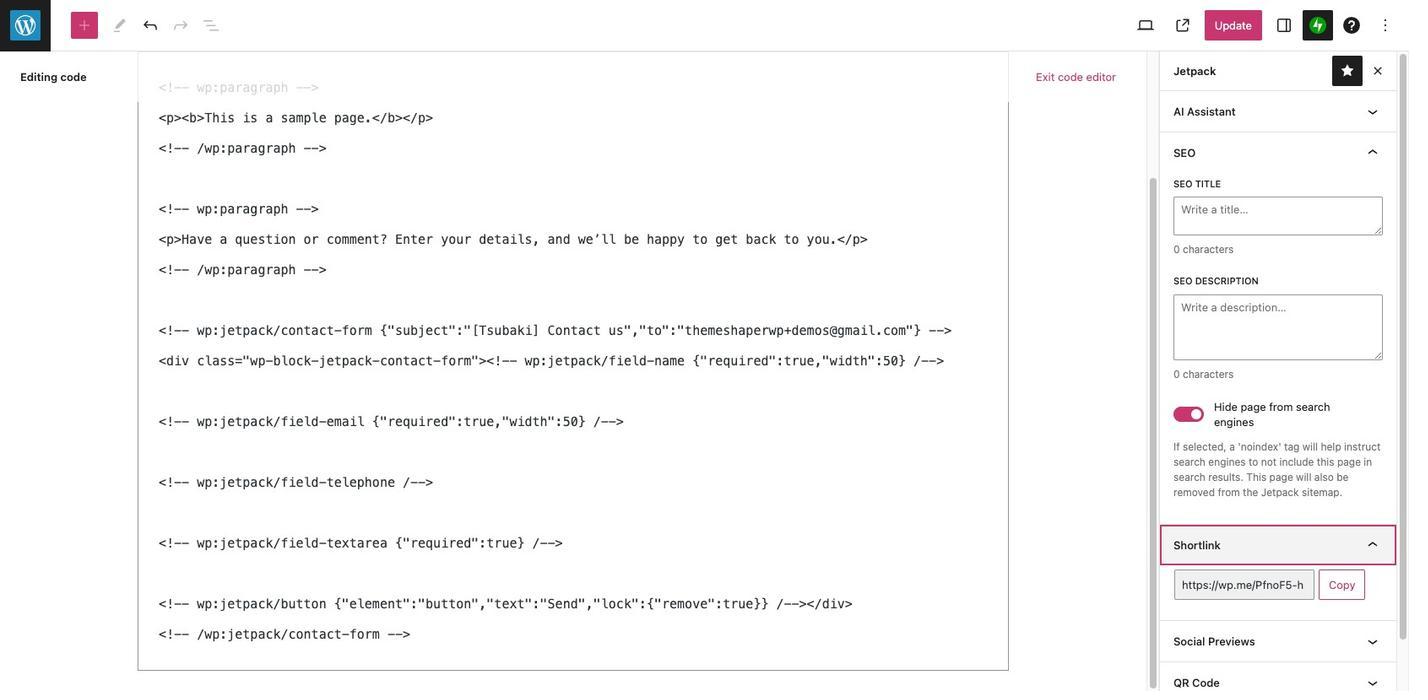 Task type: locate. For each thing, give the bounding box(es) containing it.
2 seo from the top
[[1174, 178, 1193, 189]]

characters up hide at the bottom of the page
[[1183, 368, 1234, 381]]

2 code from the left
[[1058, 70, 1084, 84]]

shortlink button
[[1161, 526, 1397, 566]]

1 vertical spatial will
[[1297, 472, 1312, 484]]

0 horizontal spatial from
[[1218, 487, 1241, 499]]

0 horizontal spatial code
[[60, 70, 87, 84]]

0 vertical spatial engines
[[1215, 416, 1255, 429]]

page inside hide page from search engines
[[1241, 400, 1267, 414]]

a
[[1230, 441, 1236, 454]]

characters
[[1183, 244, 1234, 256], [1183, 368, 1234, 381]]

1 code from the left
[[60, 70, 87, 84]]

page right hide at the bottom of the page
[[1241, 400, 1267, 414]]

1 vertical spatial engines
[[1209, 456, 1247, 469]]

code inside button
[[1058, 70, 1084, 84]]

2 vertical spatial seo
[[1174, 276, 1193, 287]]

editor
[[1087, 70, 1117, 84]]

seo description
[[1174, 276, 1259, 287]]

0 up seo description
[[1174, 244, 1181, 256]]

view page image
[[1173, 15, 1193, 35]]

search up "removed"
[[1174, 472, 1206, 484]]

page
[[1241, 400, 1267, 414], [1338, 456, 1362, 469], [1270, 472, 1294, 484]]

1 vertical spatial characters
[[1183, 368, 1234, 381]]

seo
[[1174, 146, 1196, 160], [1174, 178, 1193, 189], [1174, 276, 1193, 287]]

editing
[[20, 70, 58, 84]]

1 characters from the top
[[1183, 244, 1234, 256]]

0 horizontal spatial page
[[1241, 400, 1267, 414]]

social previews button
[[1161, 622, 1397, 662]]

0 up if
[[1174, 368, 1181, 381]]

code for exit
[[1058, 70, 1084, 84]]

social previews
[[1174, 635, 1256, 649]]

2 vertical spatial search
[[1174, 472, 1206, 484]]

0
[[1174, 244, 1181, 256], [1174, 368, 1181, 381]]

0 vertical spatial characters
[[1183, 244, 1234, 256]]

to
[[1249, 456, 1259, 469]]

0 horizontal spatial jetpack
[[1174, 64, 1217, 78]]

unpin from toolbar image
[[1338, 61, 1358, 81]]

ai
[[1174, 105, 1185, 118]]

1 vertical spatial 0
[[1174, 368, 1181, 381]]

assistant
[[1188, 105, 1236, 118]]

engines up results.
[[1209, 456, 1247, 469]]

qr code button
[[1161, 663, 1397, 692]]

0 characters
[[1174, 244, 1234, 256], [1174, 368, 1234, 381]]

0 vertical spatial 0 characters
[[1174, 244, 1234, 256]]

update
[[1215, 19, 1253, 32]]

engines
[[1215, 416, 1255, 429], [1209, 456, 1247, 469]]

will down include
[[1297, 472, 1312, 484]]

from inside if selected, a 'noindex' tag will help instruct search engines to not include this page in search results. this page will also be removed from the jetpack sitemap.
[[1218, 487, 1241, 499]]

0 vertical spatial 0
[[1174, 244, 1181, 256]]

2 0 characters from the top
[[1174, 368, 1234, 381]]

jetpack
[[1174, 64, 1217, 78], [1262, 487, 1300, 499]]

exit
[[1037, 70, 1055, 84]]

code right the exit
[[1058, 70, 1084, 84]]

0 vertical spatial page
[[1241, 400, 1267, 414]]

0 vertical spatial search
[[1297, 400, 1331, 414]]

ai assistant button
[[1161, 91, 1397, 132]]

will right tag
[[1303, 441, 1319, 454]]

search inside hide page from search engines
[[1297, 400, 1331, 414]]

results.
[[1209, 472, 1244, 484]]

seo left description
[[1174, 276, 1193, 287]]

1 vertical spatial 0 characters
[[1174, 368, 1234, 381]]

characters up seo description
[[1183, 244, 1234, 256]]

tag
[[1285, 441, 1300, 454]]

be
[[1337, 472, 1349, 484]]

options image
[[1376, 15, 1396, 35]]

selected,
[[1183, 441, 1227, 454]]

2 0 from the top
[[1174, 368, 1181, 381]]

will
[[1303, 441, 1319, 454], [1297, 472, 1312, 484]]

this
[[1318, 456, 1335, 469]]

update button
[[1205, 10, 1263, 41]]

code
[[60, 70, 87, 84], [1058, 70, 1084, 84]]

1 vertical spatial jetpack
[[1262, 487, 1300, 499]]

search down if
[[1174, 456, 1206, 469]]

2 horizontal spatial page
[[1338, 456, 1362, 469]]

from down results.
[[1218, 487, 1241, 499]]

from inside hide page from search engines
[[1270, 400, 1294, 414]]

jetpack up ai assistant
[[1174, 64, 1217, 78]]

1 horizontal spatial code
[[1058, 70, 1084, 84]]

help
[[1322, 441, 1342, 454]]

1 vertical spatial from
[[1218, 487, 1241, 499]]

0 characters up seo description
[[1174, 244, 1234, 256]]

page up the be
[[1338, 456, 1362, 469]]

if selected, a 'noindex' tag will help instruct search engines to not include this page in search results. this page will also be removed from the jetpack sitemap.
[[1174, 441, 1382, 499]]

help image
[[1342, 15, 1363, 35]]

1 horizontal spatial from
[[1270, 400, 1294, 414]]

engines inside hide page from search engines
[[1215, 416, 1255, 429]]

3 seo from the top
[[1174, 276, 1193, 287]]

page down not
[[1270, 472, 1294, 484]]

1 seo from the top
[[1174, 146, 1196, 160]]

search up help
[[1297, 400, 1331, 414]]

jetpack down this
[[1262, 487, 1300, 499]]

seo up seo title
[[1174, 146, 1196, 160]]

1 0 characters from the top
[[1174, 244, 1234, 256]]

this
[[1247, 472, 1267, 484]]

previews
[[1209, 635, 1256, 649]]

copy button
[[1320, 570, 1366, 601]]

qr
[[1174, 677, 1190, 690]]

code for editing
[[60, 70, 87, 84]]

2 vertical spatial page
[[1270, 472, 1294, 484]]

0 characters for description
[[1174, 368, 1234, 381]]

0 characters up hide at the bottom of the page
[[1174, 368, 1234, 381]]

0 vertical spatial from
[[1270, 400, 1294, 414]]

search
[[1297, 400, 1331, 414], [1174, 456, 1206, 469], [1174, 472, 1206, 484]]

code
[[1193, 677, 1220, 690]]

1 horizontal spatial jetpack
[[1262, 487, 1300, 499]]

not
[[1262, 456, 1277, 469]]

1 vertical spatial seo
[[1174, 178, 1193, 189]]

from
[[1270, 400, 1294, 414], [1218, 487, 1241, 499]]

instruct
[[1345, 441, 1382, 454]]

code right editing on the left top of the page
[[60, 70, 87, 84]]

characters for description
[[1183, 368, 1234, 381]]

include
[[1280, 456, 1315, 469]]

0 vertical spatial seo
[[1174, 146, 1196, 160]]

engines down hide at the bottom of the page
[[1215, 416, 1255, 429]]

1 0 from the top
[[1174, 244, 1181, 256]]

copy
[[1330, 579, 1356, 592]]

2 characters from the top
[[1183, 368, 1234, 381]]

None text field
[[1175, 570, 1315, 601]]

seo left title
[[1174, 178, 1193, 189]]

1 vertical spatial search
[[1174, 456, 1206, 469]]

settings image
[[1275, 15, 1295, 35]]

seo inside dropdown button
[[1174, 146, 1196, 160]]

from up tag
[[1270, 400, 1294, 414]]



Task type: describe. For each thing, give the bounding box(es) containing it.
hide
[[1215, 400, 1238, 414]]

exit code editor button
[[1027, 62, 1127, 92]]

qr code
[[1174, 677, 1220, 690]]

ai assistant
[[1174, 105, 1236, 118]]

removed
[[1174, 487, 1216, 499]]

close plugin image
[[1369, 61, 1389, 81]]

0 vertical spatial jetpack
[[1174, 64, 1217, 78]]

SEO Title text field
[[1174, 197, 1384, 236]]

0 characters for title
[[1174, 244, 1234, 256]]

preview image
[[1136, 15, 1156, 35]]

seo for seo title
[[1174, 178, 1193, 189]]

social
[[1174, 635, 1206, 649]]

if
[[1174, 441, 1181, 454]]

hide page from search engines
[[1215, 400, 1331, 429]]

1 horizontal spatial page
[[1270, 472, 1294, 484]]

also
[[1315, 472, 1335, 484]]

1 vertical spatial page
[[1338, 456, 1362, 469]]

SEO Description text field
[[1174, 295, 1384, 361]]

exit code editor
[[1037, 70, 1117, 84]]

engines inside if selected, a 'noindex' tag will help instruct search engines to not include this page in search results. this page will also be removed from the jetpack sitemap.
[[1209, 456, 1247, 469]]

0 for seo title
[[1174, 244, 1181, 256]]

0 vertical spatial will
[[1303, 441, 1319, 454]]

Start writing with text or HTML text field
[[138, 51, 1009, 671]]

redo image
[[171, 15, 191, 35]]

sitemap.
[[1303, 487, 1343, 499]]

description
[[1196, 276, 1259, 287]]

0 for seo description
[[1174, 368, 1181, 381]]

'noindex'
[[1239, 441, 1282, 454]]

seo for seo description
[[1174, 276, 1193, 287]]

undo image
[[140, 15, 161, 35]]

the
[[1244, 487, 1259, 499]]

in
[[1365, 456, 1373, 469]]

title
[[1196, 178, 1222, 189]]

editing code
[[20, 70, 87, 84]]

seo for seo
[[1174, 146, 1196, 160]]

characters for title
[[1183, 244, 1234, 256]]

jetpack image
[[1310, 17, 1327, 34]]

seo title
[[1174, 178, 1222, 189]]

shortlink
[[1174, 539, 1221, 553]]

seo button
[[1161, 133, 1397, 173]]

jetpack inside if selected, a 'noindex' tag will help instruct search engines to not include this page in search results. this page will also be removed from the jetpack sitemap.
[[1262, 487, 1300, 499]]



Task type: vqa. For each thing, say whether or not it's contained in the screenshot.
add- to the left
no



